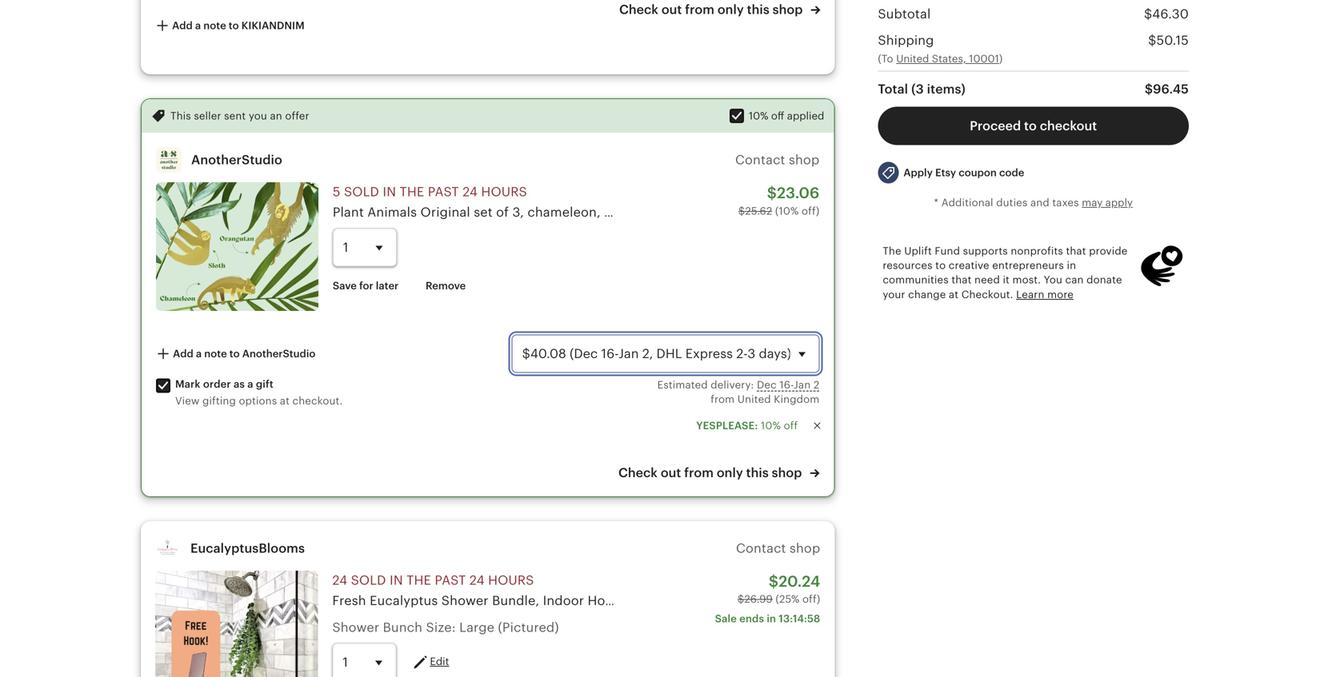 Task type: vqa. For each thing, say whether or not it's contained in the screenshot.
Save for later button
yes



Task type: describe. For each thing, give the bounding box(es) containing it.
in inside the uplift fund supports nonprofits that provide resources to creative entrepreneurs in communities that need it most. you can donate your change at checkout.
[[1067, 260, 1076, 272]]

24 for 20.24
[[469, 574, 485, 588]]

it
[[1003, 274, 1010, 286]]

hours for 20.24
[[488, 574, 534, 588]]

1 plants from the left
[[1038, 594, 1075, 609]]

size:
[[426, 621, 456, 635]]

13:14:57
[[780, 613, 820, 625]]

yesplease:
[[696, 420, 758, 432]]

in inside 5 sold in the past 24 hours plant animals original set of 3, chameleon, sloth and orangutan trio, cute plant gift
[[383, 185, 396, 199]]

sloth
[[604, 205, 635, 220]]

proceed to checkout button
[[878, 107, 1189, 145]]

can
[[1065, 274, 1084, 286]]

proceed
[[970, 119, 1021, 133]]

a inside mark order as a gift view gifting options at checkout.
[[247, 378, 253, 390]]

in inside 24 sold in the past 24 hours fresh eucalyptus shower bundle, indoor house plant, fresh eucalyptus plant, easy plants, boho decor, low light plants , eucalyptus plants
[[390, 574, 403, 588]]

apply etsy coupon code button
[[866, 155, 1036, 191]]

25.62
[[745, 205, 772, 217]]

46.30
[[1152, 7, 1189, 21]]

learn
[[1016, 289, 1044, 301]]

add for add a note to anotherstudio
[[173, 348, 193, 360]]

10001
[[969, 53, 999, 65]]

easy
[[817, 594, 845, 609]]

of
[[496, 205, 509, 220]]

ends
[[741, 613, 765, 625]]

low
[[974, 594, 999, 609]]

orangutan
[[665, 205, 730, 220]]

10% off applied
[[749, 110, 824, 122]]

cute
[[762, 205, 790, 220]]

50.15
[[1157, 33, 1189, 48]]

(to united states, 10001 )
[[878, 53, 1003, 65]]

add a note to kikiandnim
[[170, 19, 305, 31]]

additional
[[941, 197, 993, 209]]

the uplift fund supports nonprofits that provide resources to creative entrepreneurs in communities that need it most. you can donate your change at checkout.
[[883, 245, 1128, 301]]

shower bunch size: large (pictured)
[[332, 621, 559, 635]]

subtotal
[[878, 7, 931, 21]]

provide
[[1089, 245, 1128, 257]]

plant
[[333, 205, 364, 220]]

options
[[239, 395, 277, 407]]

animals
[[367, 205, 417, 220]]

hours for 23.06
[[481, 185, 527, 199]]

you
[[249, 110, 267, 122]]

0 horizontal spatial that
[[952, 274, 972, 286]]

entrepreneurs
[[992, 260, 1064, 272]]

gift inside 5 sold in the past 24 hours plant animals original set of 3, chameleon, sloth and orangutan trio, cute plant gift
[[829, 205, 850, 220]]

0 vertical spatial that
[[1066, 245, 1086, 257]]

eucalyptusblooms
[[190, 542, 305, 556]]

note for kikiandnim
[[203, 19, 226, 31]]

taxes
[[1052, 197, 1079, 209]]

2
[[814, 379, 820, 391]]

* additional duties and taxes may apply
[[934, 197, 1133, 209]]

view
[[175, 395, 200, 407]]

96.45
[[1153, 82, 1189, 96]]

0 vertical spatial out
[[662, 2, 682, 17]]

checkout.
[[292, 395, 343, 407]]

20.24
[[779, 573, 820, 590]]

boho
[[894, 594, 926, 609]]

fresh eucalyptus shower bundle, indoor house plant, fresh eucalyptus plant, easy plants, boho decor, low light plants , eucalyptus plants image
[[155, 571, 318, 678]]

creative
[[949, 260, 989, 272]]

check out from only this shop for topmost check out from only this shop link
[[619, 2, 806, 17]]

(pictured)
[[498, 621, 559, 635]]

add a note to anotherstudio button
[[144, 339, 328, 369]]

the for 20.24
[[407, 574, 431, 588]]

add a note to kikiandnim button
[[143, 11, 317, 41]]

1 eucalyptus from the left
[[370, 594, 438, 609]]

$ for 96.45
[[1145, 82, 1153, 96]]

apply
[[1105, 197, 1133, 209]]

1 vertical spatial out
[[661, 466, 681, 481]]

large
[[459, 621, 494, 635]]

save
[[333, 280, 357, 292]]

anotherstudio image
[[156, 147, 182, 173]]

duties
[[996, 197, 1028, 209]]

edit button
[[411, 653, 449, 672]]

checkout.
[[961, 289, 1013, 301]]

1 plant, from the left
[[631, 594, 666, 609]]

estimated
[[657, 379, 708, 391]]

16-
[[780, 379, 794, 391]]

supports
[[963, 245, 1008, 257]]

total (3 items)
[[878, 82, 966, 96]]

items)
[[927, 82, 966, 96]]

$ for 50.15
[[1148, 33, 1157, 48]]

off) for 23.06
[[802, 205, 820, 217]]

dec
[[757, 379, 777, 391]]

checkout
[[1040, 119, 1097, 133]]

sold for 20.24
[[351, 574, 386, 588]]

united states, 10001 button
[[896, 52, 999, 66]]

$ for 23.06
[[767, 185, 777, 202]]

contact shop button for 20.24
[[736, 542, 820, 556]]

off) for 20.24
[[802, 594, 820, 606]]

mark order as a gift view gifting options at checkout.
[[175, 378, 343, 407]]

1 horizontal spatial and
[[1030, 197, 1049, 209]]

anotherstudio link
[[191, 153, 282, 167]]

3 eucalyptus from the left
[[1086, 594, 1155, 609]]

chameleon,
[[528, 205, 601, 220]]

kikiandnim
[[241, 19, 305, 31]]

united inside the estimated delivery: dec 16-jan 2 from united kingdom
[[737, 394, 771, 406]]

order
[[203, 378, 231, 390]]

a for add a note to anotherstudio
[[196, 348, 202, 360]]

most.
[[1012, 274, 1041, 286]]

1 vertical spatial 10%
[[761, 420, 781, 432]]

applied
[[787, 110, 824, 122]]

0 vertical spatial 10%
[[749, 110, 768, 122]]

remove button
[[414, 271, 478, 300]]

the
[[883, 245, 901, 257]]

jan
[[794, 379, 811, 391]]

set
[[474, 205, 493, 220]]

(to
[[878, 53, 893, 65]]

0 vertical spatial off
[[771, 110, 784, 122]]

24 sold in the past 24 hours fresh eucalyptus shower bundle, indoor house plant, fresh eucalyptus plant, easy plants, boho decor, low light plants , eucalyptus plants
[[332, 574, 1196, 609]]

an
[[270, 110, 282, 122]]

yesplease: 10% off
[[696, 420, 798, 432]]

fund
[[935, 245, 960, 257]]

and inside 5 sold in the past 24 hours plant animals original set of 3, chameleon, sloth and orangutan trio, cute plant gift
[[639, 205, 662, 220]]



Task type: locate. For each thing, give the bounding box(es) containing it.
to
[[229, 19, 239, 31], [1024, 119, 1037, 133], [935, 260, 946, 272], [229, 348, 240, 360]]

3,
[[512, 205, 524, 220]]

shower left "bunch"
[[332, 621, 379, 635]]

gift
[[829, 205, 850, 220], [256, 378, 274, 390]]

coupon
[[959, 167, 997, 179]]

*
[[934, 197, 939, 209]]

eucalyptusblooms link
[[190, 542, 305, 556]]

plants,
[[849, 594, 890, 609]]

at inside mark order as a gift view gifting options at checkout.
[[280, 395, 290, 407]]

sold up plant
[[344, 185, 379, 199]]

1 vertical spatial contact shop button
[[736, 542, 820, 556]]

0 vertical spatial check
[[619, 2, 658, 17]]

uplift fund image
[[1139, 244, 1184, 289]]

plant animals original set of 3, chameleon, sloth and orangutan trio, cute plant gift link
[[333, 205, 850, 220]]

a inside add a note to kikiandnim dropdown button
[[195, 19, 201, 31]]

1 vertical spatial a
[[196, 348, 202, 360]]

$
[[1144, 7, 1152, 21], [1148, 33, 1157, 48], [1145, 82, 1153, 96], [767, 185, 777, 202], [738, 205, 745, 217], [769, 573, 779, 590], [738, 594, 744, 606]]

$ up cute
[[767, 185, 777, 202]]

1 horizontal spatial fresh
[[669, 594, 703, 609]]

plant animals original set of 3, chameleon, sloth and orangutan trio, cute plant gift image
[[156, 183, 318, 311]]

1 vertical spatial off
[[784, 420, 798, 432]]

1 horizontal spatial united
[[896, 53, 929, 65]]

$ for 20.24
[[769, 573, 779, 590]]

that
[[1066, 245, 1086, 257], [952, 274, 972, 286]]

and left the taxes
[[1030, 197, 1049, 209]]

0 vertical spatial contact shop button
[[735, 153, 820, 167]]

$ down $ 50.15
[[1145, 82, 1153, 96]]

0 vertical spatial past
[[428, 185, 459, 199]]

$ for 46.30
[[1144, 7, 1152, 21]]

shipping
[[878, 33, 934, 48]]

the up "bunch"
[[407, 574, 431, 588]]

0 horizontal spatial eucalyptus
[[370, 594, 438, 609]]

a up "mark"
[[196, 348, 202, 360]]

1 vertical spatial check out from only this shop link
[[618, 465, 820, 482]]

(25%
[[776, 594, 800, 606]]

in right the ends
[[768, 613, 777, 625]]

past for 20.24
[[435, 574, 466, 588]]

10% left applied
[[749, 110, 768, 122]]

1 vertical spatial contact shop
[[736, 542, 820, 556]]

sold up "bunch"
[[351, 574, 386, 588]]

0 horizontal spatial united
[[737, 394, 771, 406]]

hours up of at the top
[[481, 185, 527, 199]]

this for bottommost check out from only this shop link
[[746, 466, 769, 481]]

0 vertical spatial anotherstudio
[[191, 153, 282, 167]]

0 vertical spatial only
[[718, 2, 744, 17]]

off) inside $ 20.24 $ 26.99 (25% off) sale ends in 13:14:57
[[802, 594, 820, 606]]

24 inside 5 sold in the past 24 hours plant animals original set of 3, chameleon, sloth and orangutan trio, cute plant gift
[[463, 185, 478, 199]]

0 vertical spatial gift
[[829, 205, 850, 220]]

add inside 'add a note to anotherstudio' 'dropdown button'
[[173, 348, 193, 360]]

in up animals
[[383, 185, 396, 199]]

remove
[[426, 280, 466, 292]]

0 vertical spatial contact
[[735, 153, 785, 167]]

24
[[463, 185, 478, 199], [332, 574, 347, 588], [469, 574, 485, 588]]

eucalyptusblooms image
[[155, 536, 181, 562]]

$ left cute
[[738, 205, 745, 217]]

later
[[376, 280, 399, 292]]

off left applied
[[771, 110, 784, 122]]

eucalyptus right ','
[[1086, 594, 1155, 609]]

gift right plant
[[829, 205, 850, 220]]

total
[[878, 82, 908, 96]]

gifting
[[202, 395, 236, 407]]

at right change
[[949, 289, 959, 301]]

in up "bunch"
[[390, 574, 403, 588]]

seller
[[194, 110, 221, 122]]

0 vertical spatial hours
[[481, 185, 527, 199]]

from for bottommost check out from only this shop link
[[684, 466, 714, 481]]

contact shop button
[[735, 153, 820, 167], [736, 542, 820, 556]]

that up can
[[1066, 245, 1086, 257]]

save for later
[[333, 280, 399, 292]]

0 vertical spatial add
[[172, 19, 193, 31]]

0 vertical spatial note
[[203, 19, 226, 31]]

may apply button
[[1082, 196, 1133, 210]]

edit
[[430, 656, 449, 668]]

donate
[[1087, 274, 1122, 286]]

this for topmost check out from only this shop link
[[747, 2, 769, 17]]

contact for 23.06
[[735, 153, 785, 167]]

note for anotherstudio
[[204, 348, 227, 360]]

0 vertical spatial shower
[[441, 594, 489, 609]]

2 horizontal spatial eucalyptus
[[1086, 594, 1155, 609]]

etsy
[[935, 167, 956, 179]]

1 vertical spatial shower
[[332, 621, 379, 635]]

out
[[662, 2, 682, 17], [661, 466, 681, 481]]

$ 46.30
[[1144, 7, 1189, 21]]

add inside add a note to kikiandnim dropdown button
[[172, 19, 193, 31]]

to right proceed
[[1024, 119, 1037, 133]]

change
[[908, 289, 946, 301]]

hours inside 24 sold in the past 24 hours fresh eucalyptus shower bundle, indoor house plant, fresh eucalyptus plant, easy plants, boho decor, low light plants , eucalyptus plants
[[488, 574, 534, 588]]

gift up options
[[256, 378, 274, 390]]

1 vertical spatial gift
[[256, 378, 274, 390]]

anotherstudio down sent
[[191, 153, 282, 167]]

23.06
[[777, 185, 820, 202]]

from
[[685, 2, 714, 17], [711, 394, 735, 406], [684, 466, 714, 481]]

that down creative
[[952, 274, 972, 286]]

to inside 'dropdown button'
[[229, 348, 240, 360]]

off) inside "$ 23.06 $ 25.62 (10% off)"
[[802, 205, 820, 217]]

0 vertical spatial contact shop
[[735, 153, 820, 167]]

contact up "$ 23.06 $ 25.62 (10% off)"
[[735, 153, 785, 167]]

shop
[[773, 2, 803, 17], [789, 153, 820, 167], [772, 466, 802, 481], [790, 542, 820, 556]]

for
[[359, 280, 373, 292]]

0 vertical spatial at
[[949, 289, 959, 301]]

sold
[[344, 185, 379, 199], [351, 574, 386, 588]]

)
[[999, 53, 1003, 65]]

communities
[[883, 274, 949, 286]]

0 vertical spatial check out from only this shop
[[619, 2, 806, 17]]

2 plants from the left
[[1158, 594, 1196, 609]]

past for 23.06
[[428, 185, 459, 199]]

apply etsy coupon code
[[904, 167, 1024, 179]]

0 vertical spatial sold
[[344, 185, 379, 199]]

0 vertical spatial this
[[747, 2, 769, 17]]

$ 96.45
[[1145, 82, 1189, 96]]

1 horizontal spatial shower
[[441, 594, 489, 609]]

more
[[1047, 289, 1074, 301]]

0 vertical spatial united
[[896, 53, 929, 65]]

1 vertical spatial off)
[[802, 594, 820, 606]]

1 vertical spatial add
[[173, 348, 193, 360]]

sold inside 24 sold in the past 24 hours fresh eucalyptus shower bundle, indoor house plant, fresh eucalyptus plant, easy plants, boho decor, low light plants , eucalyptus plants
[[351, 574, 386, 588]]

a left kikiandnim at the left of the page
[[195, 19, 201, 31]]

1 horizontal spatial plant,
[[778, 594, 814, 609]]

and right sloth
[[639, 205, 662, 220]]

from inside the estimated delivery: dec 16-jan 2 from united kingdom
[[711, 394, 735, 406]]

2 vertical spatial a
[[247, 378, 253, 390]]

united
[[896, 53, 929, 65], [737, 394, 771, 406]]

may
[[1082, 197, 1103, 209]]

24 for 23.06
[[463, 185, 478, 199]]

1 vertical spatial past
[[435, 574, 466, 588]]

in
[[383, 185, 396, 199], [1067, 260, 1076, 272], [390, 574, 403, 588], [768, 613, 777, 625]]

off) down the 20.24
[[802, 594, 820, 606]]

fresh eucalyptus shower bundle, indoor house plant, fresh eucalyptus plant, easy plants, boho decor, low light plants , eucalyptus plants link
[[332, 594, 1196, 609]]

1 vertical spatial only
[[717, 466, 743, 481]]

you
[[1044, 274, 1062, 286]]

resources
[[883, 260, 933, 272]]

1 vertical spatial contact
[[736, 542, 786, 556]]

2 fresh from the left
[[669, 594, 703, 609]]

1 vertical spatial note
[[204, 348, 227, 360]]

$ down $ 46.30
[[1148, 33, 1157, 48]]

0 horizontal spatial fresh
[[332, 594, 366, 609]]

plant,
[[631, 594, 666, 609], [778, 594, 814, 609]]

1 vertical spatial check out from only this shop
[[618, 466, 805, 481]]

uplift
[[904, 245, 932, 257]]

the inside 24 sold in the past 24 hours fresh eucalyptus shower bundle, indoor house plant, fresh eucalyptus plant, easy plants, boho decor, low light plants , eucalyptus plants
[[407, 574, 431, 588]]

anotherstudio inside 'dropdown button'
[[242, 348, 316, 360]]

0 horizontal spatial at
[[280, 395, 290, 407]]

past inside 24 sold in the past 24 hours fresh eucalyptus shower bundle, indoor house plant, fresh eucalyptus plant, easy plants, boho decor, low light plants , eucalyptus plants
[[435, 574, 466, 588]]

shower up large in the bottom left of the page
[[441, 594, 489, 609]]

this seller sent you an offer
[[170, 110, 309, 122]]

past up "original"
[[428, 185, 459, 199]]

the for 23.06
[[400, 185, 424, 199]]

5 sold in the past 24 hours plant animals original set of 3, chameleon, sloth and orangutan trio, cute plant gift
[[333, 185, 850, 220]]

a for add a note to kikiandnim
[[195, 19, 201, 31]]

from for topmost check out from only this shop link
[[685, 2, 714, 17]]

contact up 24 sold in the past 24 hours fresh eucalyptus shower bundle, indoor house plant, fresh eucalyptus plant, easy plants, boho decor, low light plants , eucalyptus plants
[[736, 542, 786, 556]]

to up 'as'
[[229, 348, 240, 360]]

1 horizontal spatial gift
[[829, 205, 850, 220]]

as
[[234, 378, 245, 390]]

shower
[[441, 594, 489, 609], [332, 621, 379, 635]]

note up order
[[204, 348, 227, 360]]

to inside dropdown button
[[229, 19, 239, 31]]

1 fresh from the left
[[332, 594, 366, 609]]

1 horizontal spatial eucalyptus
[[707, 594, 775, 609]]

learn more
[[1016, 289, 1074, 301]]

2 plant, from the left
[[778, 594, 814, 609]]

to inside the uplift fund supports nonprofits that provide resources to creative entrepreneurs in communities that need it most. you can donate your change at checkout.
[[935, 260, 946, 272]]

2 eucalyptus from the left
[[707, 594, 775, 609]]

bunch
[[383, 621, 422, 635]]

the up animals
[[400, 185, 424, 199]]

to inside button
[[1024, 119, 1037, 133]]

past inside 5 sold in the past 24 hours plant animals original set of 3, chameleon, sloth and orangutan trio, cute plant gift
[[428, 185, 459, 199]]

light
[[1002, 594, 1034, 609]]

contact shop up the 20.24
[[736, 542, 820, 556]]

add for add a note to kikiandnim
[[172, 19, 193, 31]]

note inside dropdown button
[[203, 19, 226, 31]]

learn more button
[[1016, 288, 1074, 302]]

26.99
[[744, 594, 773, 606]]

contact shop button up the 20.24
[[736, 542, 820, 556]]

0 horizontal spatial shower
[[332, 621, 379, 635]]

contact shop for 20.24
[[736, 542, 820, 556]]

save for later button
[[321, 271, 411, 300]]

hours up bundle,
[[488, 574, 534, 588]]

plants
[[1038, 594, 1075, 609], [1158, 594, 1196, 609]]

at inside the uplift fund supports nonprofits that provide resources to creative entrepreneurs in communities that need it most. you can donate your change at checkout.
[[949, 289, 959, 301]]

add
[[172, 19, 193, 31], [173, 348, 193, 360]]

1 vertical spatial check
[[618, 466, 658, 481]]

$ up the ends
[[738, 594, 744, 606]]

$ up $ 50.15
[[1144, 7, 1152, 21]]

$ up fresh eucalyptus shower bundle, indoor house plant, fresh eucalyptus plant, easy plants, boho decor, low light plants , eucalyptus plants link
[[769, 573, 779, 590]]

shower inside 24 sold in the past 24 hours fresh eucalyptus shower bundle, indoor house plant, fresh eucalyptus plant, easy plants, boho decor, low light plants , eucalyptus plants
[[441, 594, 489, 609]]

(10%
[[775, 205, 799, 217]]

at
[[949, 289, 959, 301], [280, 395, 290, 407]]

proceed to checkout
[[970, 119, 1097, 133]]

a right 'as'
[[247, 378, 253, 390]]

plant, up 13:14:57
[[778, 594, 814, 609]]

fresh
[[332, 594, 366, 609], [669, 594, 703, 609]]

at right options
[[280, 395, 290, 407]]

1 vertical spatial this
[[746, 466, 769, 481]]

contact shop button for 23.06
[[735, 153, 820, 167]]

contact shop for 23.06
[[735, 153, 820, 167]]

1 vertical spatial at
[[280, 395, 290, 407]]

note left kikiandnim at the left of the page
[[203, 19, 226, 31]]

hours inside 5 sold in the past 24 hours plant animals original set of 3, chameleon, sloth and orangutan trio, cute plant gift
[[481, 185, 527, 199]]

plant, right 'house'
[[631, 594, 666, 609]]

10% down kingdom
[[761, 420, 781, 432]]

0 horizontal spatial plants
[[1038, 594, 1075, 609]]

contact
[[735, 153, 785, 167], [736, 542, 786, 556]]

mark
[[175, 378, 200, 390]]

5
[[333, 185, 340, 199]]

dec 16-jan 2 link
[[757, 379, 820, 391]]

offer
[[285, 110, 309, 122]]

united down shipping
[[896, 53, 929, 65]]

eucalyptus up "bunch"
[[370, 594, 438, 609]]

0 vertical spatial check out from only this shop link
[[619, 1, 820, 19]]

0 vertical spatial from
[[685, 2, 714, 17]]

1 vertical spatial the
[[407, 574, 431, 588]]

0 vertical spatial the
[[400, 185, 424, 199]]

original
[[420, 205, 470, 220]]

past up shower bunch size: large (pictured)
[[435, 574, 466, 588]]

your
[[883, 289, 905, 301]]

0 vertical spatial a
[[195, 19, 201, 31]]

1 vertical spatial from
[[711, 394, 735, 406]]

1 horizontal spatial at
[[949, 289, 959, 301]]

$ 20.24 $ 26.99 (25% off) sale ends in 13:14:57
[[716, 573, 820, 625]]

in inside $ 20.24 $ 26.99 (25% off) sale ends in 13:14:57
[[768, 613, 777, 625]]

states,
[[932, 53, 966, 65]]

in up can
[[1067, 260, 1076, 272]]

1 vertical spatial sold
[[351, 574, 386, 588]]

contact for 20.24
[[736, 542, 786, 556]]

check out from only this shop for bottommost check out from only this shop link
[[618, 466, 805, 481]]

indoor
[[543, 594, 584, 609]]

2 vertical spatial from
[[684, 466, 714, 481]]

off) down 23.06
[[802, 205, 820, 217]]

0 horizontal spatial gift
[[256, 378, 274, 390]]

to down fund
[[935, 260, 946, 272]]

plant
[[793, 205, 825, 220]]

1 vertical spatial united
[[737, 394, 771, 406]]

off down kingdom
[[784, 420, 798, 432]]

a inside 'add a note to anotherstudio' 'dropdown button'
[[196, 348, 202, 360]]

add a note to anotherstudio
[[170, 348, 316, 360]]

need
[[974, 274, 1000, 286]]

1 horizontal spatial that
[[1066, 245, 1086, 257]]

this
[[170, 110, 191, 122]]

1 vertical spatial hours
[[488, 574, 534, 588]]

eucalyptus up the ends
[[707, 594, 775, 609]]

0 horizontal spatial and
[[639, 205, 662, 220]]

gift inside mark order as a gift view gifting options at checkout.
[[256, 378, 274, 390]]

1 vertical spatial anotherstudio
[[242, 348, 316, 360]]

to left kikiandnim at the left of the page
[[229, 19, 239, 31]]

the inside 5 sold in the past 24 hours plant animals original set of 3, chameleon, sloth and orangutan trio, cute plant gift
[[400, 185, 424, 199]]

sold for 23.06
[[344, 185, 379, 199]]

contact shop up 23.06
[[735, 153, 820, 167]]

united down dec
[[737, 394, 771, 406]]

anotherstudio up mark order as a gift view gifting options at checkout.
[[242, 348, 316, 360]]

1 horizontal spatial plants
[[1158, 594, 1196, 609]]

0 horizontal spatial plant,
[[631, 594, 666, 609]]

1 vertical spatial that
[[952, 274, 972, 286]]

sold inside 5 sold in the past 24 hours plant animals original set of 3, chameleon, sloth and orangutan trio, cute plant gift
[[344, 185, 379, 199]]

contact shop button up 23.06
[[735, 153, 820, 167]]

(3
[[911, 82, 924, 96]]

0 vertical spatial off)
[[802, 205, 820, 217]]

note inside 'dropdown button'
[[204, 348, 227, 360]]



